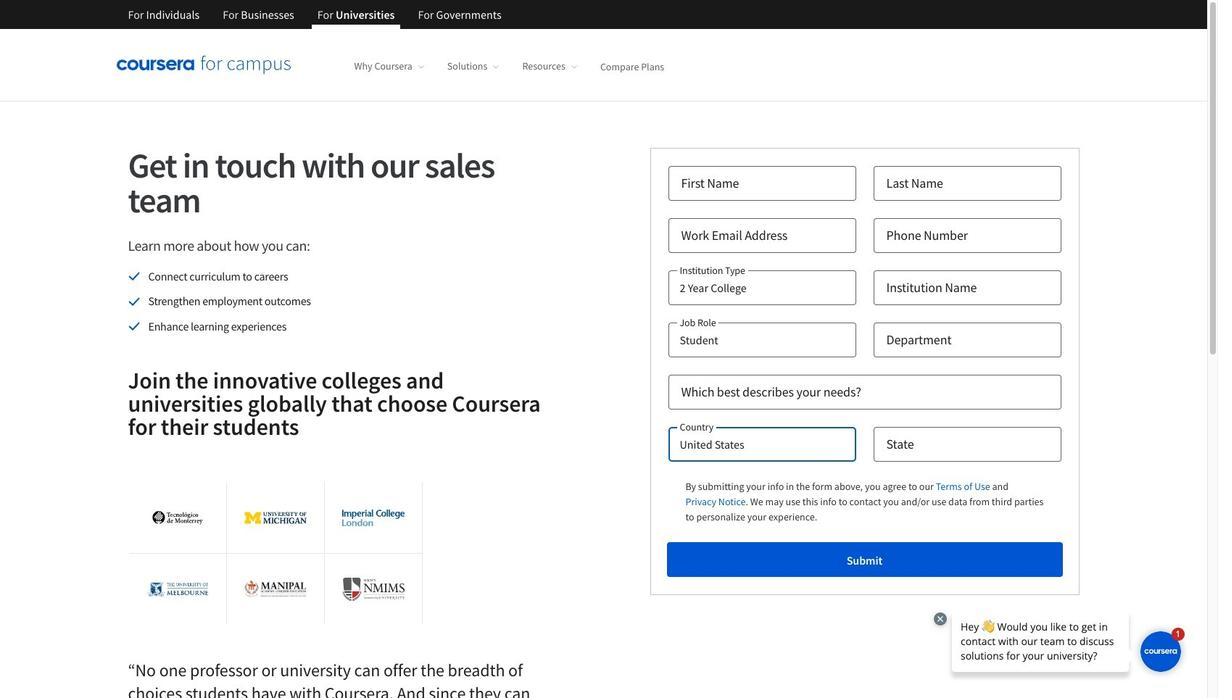 Task type: vqa. For each thing, say whether or not it's contained in the screenshot.
the bottommost My
no



Task type: locate. For each thing, give the bounding box(es) containing it.
nmims image
[[343, 578, 405, 601]]

manipal university image
[[244, 581, 307, 599]]

First Name text field
[[669, 166, 857, 201]]

the university of melbourne image
[[146, 572, 209, 607]]

Work Email Address email field
[[669, 218, 857, 253]]



Task type: describe. For each thing, give the bounding box(es) containing it.
Institution Name text field
[[874, 271, 1062, 305]]

banner navigation
[[116, 0, 513, 40]]

tecnológico de monterrey image
[[146, 512, 209, 525]]

coursera for campus image
[[116, 55, 291, 75]]

Country Code + Phone Number telephone field
[[874, 218, 1062, 253]]

university of michigan image
[[244, 512, 307, 525]]

imperial college london image
[[343, 510, 405, 527]]

Last Name text field
[[874, 166, 1062, 201]]



